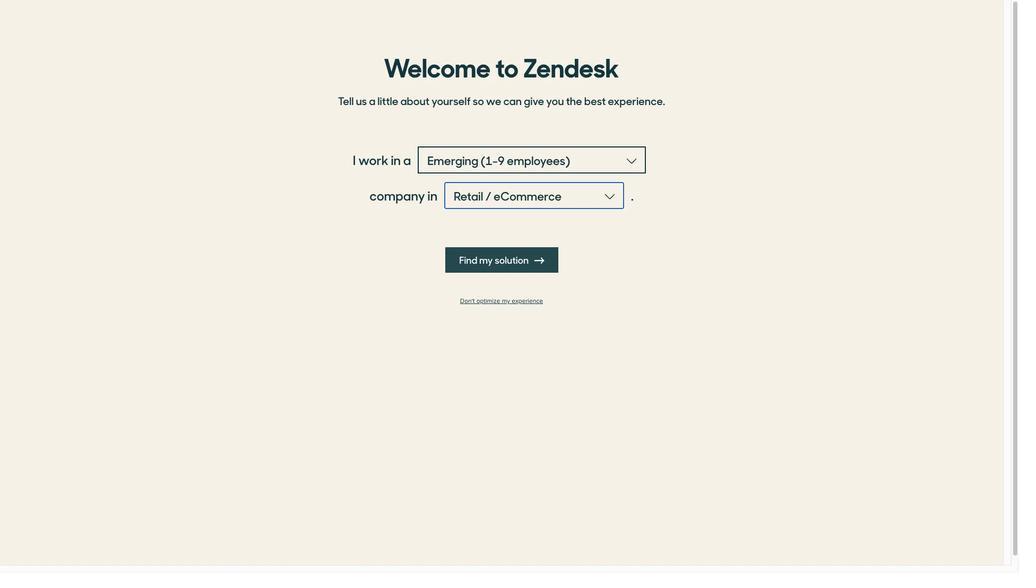 Task type: describe. For each thing, give the bounding box(es) containing it.
zendesk
[[523, 47, 619, 84]]

solution
[[495, 253, 529, 267]]

us
[[356, 93, 367, 108]]

find
[[459, 253, 477, 267]]

give
[[524, 93, 544, 108]]

best
[[585, 93, 606, 108]]

1 horizontal spatial a
[[404, 151, 411, 169]]

tell us a little about yourself so we can give you the best experience.
[[338, 93, 665, 108]]

experience
[[512, 297, 543, 305]]

to
[[496, 47, 519, 84]]

welcome
[[384, 47, 491, 84]]

company
[[370, 186, 425, 204]]

arrow right image
[[535, 256, 544, 266]]

about
[[401, 93, 430, 108]]

don't optimize my experience
[[460, 297, 543, 305]]

don't
[[460, 297, 475, 305]]

optimize
[[477, 297, 500, 305]]

little
[[378, 93, 398, 108]]

i work in a
[[353, 151, 411, 169]]

we
[[486, 93, 502, 108]]

0 horizontal spatial in
[[391, 151, 401, 169]]

yourself
[[432, 93, 471, 108]]

don't optimize my experience link
[[332, 297, 672, 305]]

the
[[566, 93, 582, 108]]

.
[[631, 186, 634, 204]]



Task type: locate. For each thing, give the bounding box(es) containing it.
a right work
[[404, 151, 411, 169]]

find     my solution
[[459, 253, 531, 267]]

experience.
[[608, 93, 665, 108]]

0 vertical spatial in
[[391, 151, 401, 169]]

0 vertical spatial a
[[369, 93, 376, 108]]

in right work
[[391, 151, 401, 169]]

my inside button
[[479, 253, 493, 267]]

in right company
[[428, 186, 438, 204]]

1 vertical spatial in
[[428, 186, 438, 204]]

in
[[391, 151, 401, 169], [428, 186, 438, 204]]

my right find
[[479, 253, 493, 267]]

work
[[359, 151, 389, 169]]

1 vertical spatial a
[[404, 151, 411, 169]]

i
[[353, 151, 356, 169]]

welcome to zendesk
[[384, 47, 619, 84]]

my right optimize
[[502, 297, 510, 305]]

so
[[473, 93, 484, 108]]

0 horizontal spatial a
[[369, 93, 376, 108]]

company in
[[370, 186, 438, 204]]

find     my solution button
[[445, 247, 558, 273]]

1 vertical spatial my
[[502, 297, 510, 305]]

tell
[[338, 93, 354, 108]]

you
[[546, 93, 564, 108]]

0 horizontal spatial my
[[479, 253, 493, 267]]

a right us
[[369, 93, 376, 108]]

0 vertical spatial my
[[479, 253, 493, 267]]

can
[[504, 93, 522, 108]]

a
[[369, 93, 376, 108], [404, 151, 411, 169]]

my
[[479, 253, 493, 267], [502, 297, 510, 305]]

1 horizontal spatial my
[[502, 297, 510, 305]]

1 horizontal spatial in
[[428, 186, 438, 204]]



Task type: vqa. For each thing, say whether or not it's contained in the screenshot.
processes,
no



